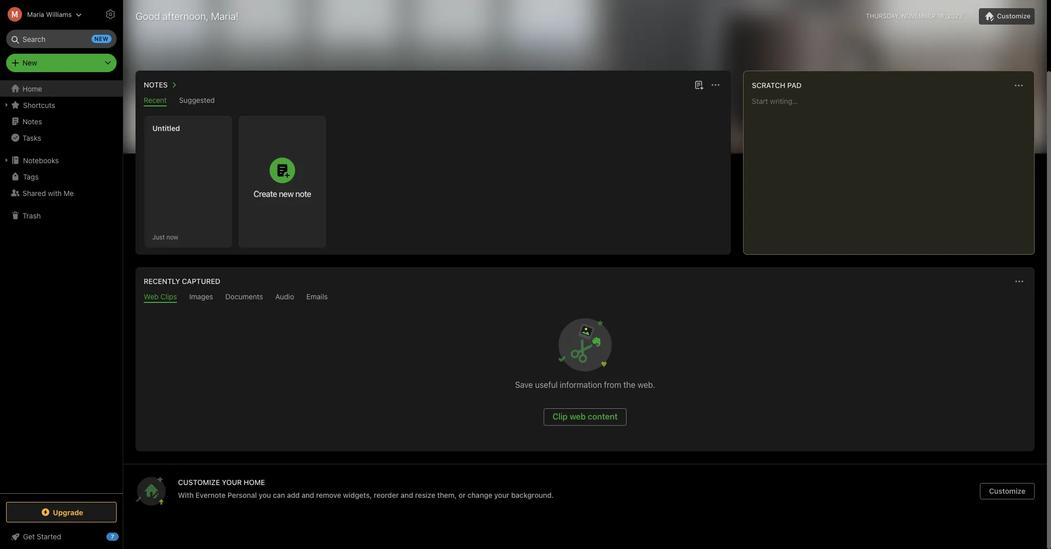 Task type: locate. For each thing, give the bounding box(es) containing it.
1 vertical spatial new
[[279, 189, 294, 199]]

Help and Learning task checklist field
[[0, 529, 123, 545]]

settings image
[[104, 8, 117, 20]]

scratch
[[752, 81, 786, 90]]

clip web content
[[553, 412, 618, 421]]

new left note
[[279, 189, 294, 199]]

audio
[[275, 292, 294, 301]]

shared with me
[[23, 189, 74, 197]]

notes inside "link"
[[23, 117, 42, 126]]

tab list containing recent
[[138, 96, 729, 106]]

0 horizontal spatial notes
[[23, 117, 42, 126]]

new down "settings" image
[[94, 35, 109, 42]]

new
[[94, 35, 109, 42], [279, 189, 294, 199]]

note
[[296, 189, 311, 199]]

get started
[[23, 532, 61, 541]]

scratch pad button
[[750, 79, 802, 92]]

them,
[[438, 491, 457, 500]]

documents
[[225, 292, 263, 301]]

More actions field
[[709, 78, 723, 92], [1012, 78, 1027, 93], [1013, 274, 1027, 289]]

clip web content button
[[544, 408, 627, 426]]

2023
[[948, 12, 963, 20]]

emails
[[307, 292, 328, 301]]

tab list for recently captured
[[138, 292, 1033, 303]]

tab list
[[138, 96, 729, 106], [138, 292, 1033, 303]]

shared
[[23, 189, 46, 197]]

more actions image
[[710, 79, 722, 91], [1013, 79, 1026, 92], [1014, 275, 1026, 288]]

notes button
[[142, 79, 180, 91]]

notes inside button
[[144, 80, 168, 89]]

afternoon,
[[163, 10, 209, 22]]

1 horizontal spatial new
[[279, 189, 294, 199]]

new inside search field
[[94, 35, 109, 42]]

tree
[[0, 80, 123, 493]]

your
[[495, 491, 510, 500]]

you
[[259, 491, 271, 500]]

2 tab list from the top
[[138, 292, 1033, 303]]

tab list for notes
[[138, 96, 729, 106]]

0 vertical spatial notes
[[144, 80, 168, 89]]

web clips
[[144, 292, 177, 301]]

recently captured button
[[142, 275, 220, 288]]

tree containing home
[[0, 80, 123, 493]]

thursday, november 16, 2023
[[867, 12, 963, 20]]

add
[[287, 491, 300, 500]]

started
[[37, 532, 61, 541]]

tags button
[[0, 168, 122, 185]]

untitled
[[153, 124, 180, 133]]

recent tab
[[144, 96, 167, 106]]

reorder
[[374, 491, 399, 500]]

shortcuts button
[[0, 97, 122, 113]]

personal
[[228, 491, 257, 500]]

2 and from the left
[[401, 491, 414, 500]]

customize
[[998, 12, 1031, 20], [990, 487, 1026, 495]]

good afternoon, maria!
[[136, 10, 239, 22]]

audio tab
[[275, 292, 294, 303]]

new button
[[6, 54, 117, 72]]

1 vertical spatial tab list
[[138, 292, 1033, 303]]

web clips tab panel
[[136, 303, 1035, 451]]

good
[[136, 10, 160, 22]]

notes up tasks
[[23, 117, 42, 126]]

and right add
[[302, 491, 314, 500]]

1 vertical spatial notes
[[23, 117, 42, 126]]

customize button
[[980, 8, 1035, 25], [981, 483, 1035, 500]]

1 vertical spatial customize
[[990, 487, 1026, 495]]

customize
[[178, 478, 220, 487]]

notes
[[144, 80, 168, 89], [23, 117, 42, 126]]

0 horizontal spatial and
[[302, 491, 314, 500]]

background.
[[512, 491, 554, 500]]

and
[[302, 491, 314, 500], [401, 491, 414, 500]]

1 horizontal spatial notes
[[144, 80, 168, 89]]

notes up recent
[[144, 80, 168, 89]]

with
[[178, 491, 194, 500]]

1 horizontal spatial and
[[401, 491, 414, 500]]

recent tab panel
[[136, 106, 731, 255]]

16,
[[938, 12, 946, 20]]

recently
[[144, 277, 180, 286]]

suggested tab
[[179, 96, 215, 106]]

just
[[153, 233, 165, 241]]

recent
[[144, 96, 167, 104]]

new search field
[[13, 30, 112, 48]]

more actions image for recently captured
[[1014, 275, 1026, 288]]

create new note button
[[239, 116, 327, 248]]

upgrade
[[53, 508, 83, 517]]

maria
[[27, 10, 44, 18]]

7
[[111, 533, 114, 540]]

1 tab list from the top
[[138, 96, 729, 106]]

Search text field
[[13, 30, 110, 48]]

0 horizontal spatial new
[[94, 35, 109, 42]]

expand notebooks image
[[3, 156, 11, 164]]

and left resize
[[401, 491, 414, 500]]

0 vertical spatial new
[[94, 35, 109, 42]]

0 vertical spatial customize button
[[980, 8, 1035, 25]]

0 vertical spatial tab list
[[138, 96, 729, 106]]

with
[[48, 189, 62, 197]]

november
[[902, 12, 936, 20]]

tab list containing web clips
[[138, 292, 1033, 303]]



Task type: describe. For each thing, give the bounding box(es) containing it.
notebooks
[[23, 156, 59, 165]]

shared with me link
[[0, 185, 122, 201]]

web
[[570, 412, 586, 421]]

get
[[23, 532, 35, 541]]

0 vertical spatial customize
[[998, 12, 1031, 20]]

evernote
[[196, 491, 226, 500]]

web.
[[638, 380, 656, 389]]

or
[[459, 491, 466, 500]]

save useful information from the web.
[[515, 380, 656, 389]]

can
[[273, 491, 285, 500]]

create new note
[[254, 189, 311, 199]]

from
[[604, 380, 622, 389]]

notebooks link
[[0, 152, 122, 168]]

captured
[[182, 277, 220, 286]]

images tab
[[189, 292, 213, 303]]

home link
[[0, 80, 123, 97]]

Account field
[[0, 4, 82, 25]]

williams
[[46, 10, 72, 18]]

clips
[[161, 292, 177, 301]]

suggested
[[179, 96, 215, 104]]

your
[[222, 478, 242, 487]]

maria williams
[[27, 10, 72, 18]]

documents tab
[[225, 292, 263, 303]]

emails tab
[[307, 292, 328, 303]]

more actions image for scratch pad
[[1013, 79, 1026, 92]]

the
[[624, 380, 636, 389]]

useful
[[535, 380, 558, 389]]

web clips tab
[[144, 292, 177, 303]]

now
[[167, 233, 178, 241]]

shortcuts
[[23, 101, 55, 109]]

images
[[189, 292, 213, 301]]

upgrade button
[[6, 502, 117, 523]]

1 and from the left
[[302, 491, 314, 500]]

Start writing… text field
[[752, 97, 1034, 246]]

clip
[[553, 412, 568, 421]]

just now
[[153, 233, 178, 241]]

trash link
[[0, 207, 122, 224]]

remove
[[316, 491, 341, 500]]

widgets,
[[343, 491, 372, 500]]

more actions field for recently captured
[[1013, 274, 1027, 289]]

trash
[[23, 211, 41, 220]]

resize
[[415, 491, 436, 500]]

recently captured
[[144, 277, 220, 286]]

save
[[515, 380, 533, 389]]

maria!
[[211, 10, 239, 22]]

tasks button
[[0, 129, 122, 146]]

me
[[64, 189, 74, 197]]

1 vertical spatial customize button
[[981, 483, 1035, 500]]

home
[[244, 478, 265, 487]]

create
[[254, 189, 277, 199]]

customize your home with evernote personal you can add and remove widgets, reorder and resize them, or change your background.
[[178, 478, 554, 500]]

web
[[144, 292, 159, 301]]

notes link
[[0, 113, 122, 129]]

click to collapse image
[[119, 530, 127, 543]]

information
[[560, 380, 602, 389]]

pad
[[788, 81, 802, 90]]

thursday,
[[867, 12, 901, 20]]

change
[[468, 491, 493, 500]]

tasks
[[23, 133, 41, 142]]

new
[[23, 58, 37, 67]]

more actions field for scratch pad
[[1012, 78, 1027, 93]]

content
[[588, 412, 618, 421]]

tags
[[23, 172, 39, 181]]

home
[[23, 84, 42, 93]]

new inside button
[[279, 189, 294, 199]]

scratch pad
[[752, 81, 802, 90]]



Task type: vqa. For each thing, say whether or not it's contained in the screenshot.
Recently Captured's More actions 'field'
yes



